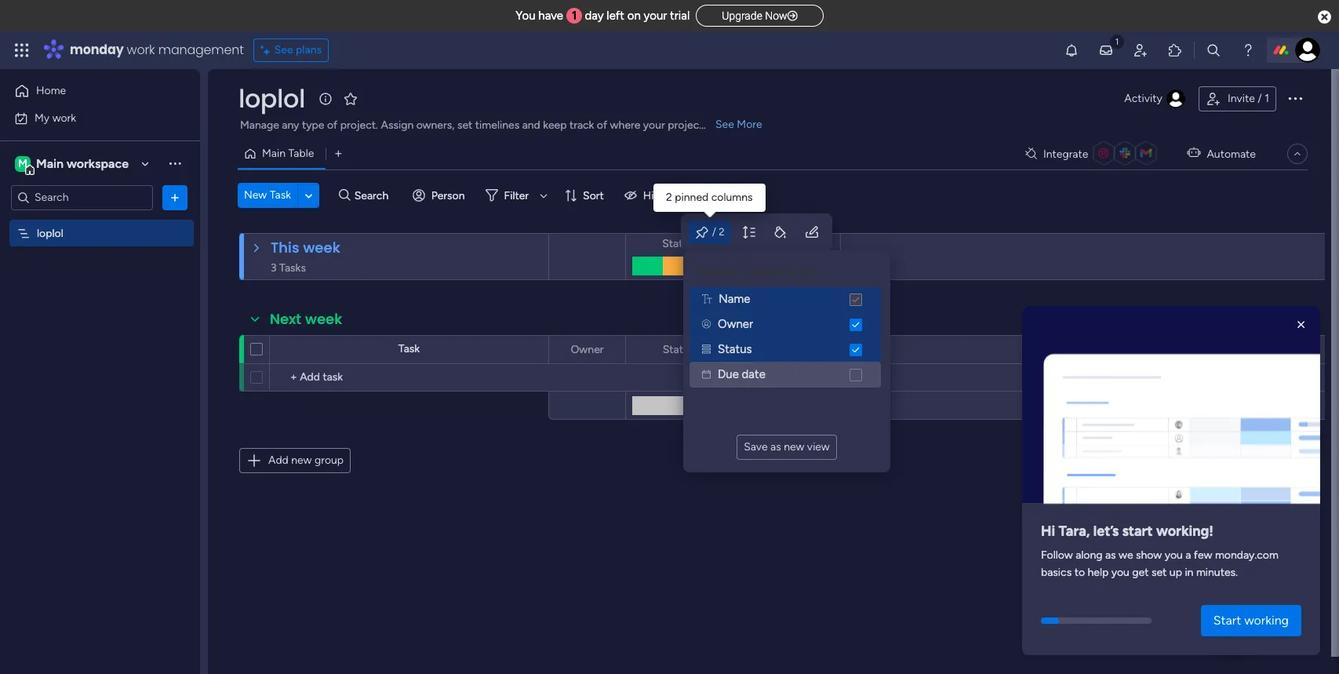 Task type: vqa. For each thing, say whether or not it's contained in the screenshot.
V2 SURFCE NOTIFICATIONS Image
no



Task type: describe. For each thing, give the bounding box(es) containing it.
help image
[[1241, 42, 1257, 58]]

hi
[[1042, 523, 1056, 540]]

few
[[1195, 549, 1213, 562]]

0 vertical spatial columns
[[712, 191, 753, 204]]

stands.
[[706, 119, 741, 132]]

1 horizontal spatial owner
[[718, 317, 754, 331]]

lottie animation element
[[1023, 306, 1321, 510]]

show board description image
[[316, 91, 335, 107]]

search everything image
[[1206, 42, 1222, 58]]

workspace options image
[[167, 156, 183, 171]]

2 pinned columns
[[666, 191, 753, 204]]

my work button
[[9, 106, 169, 131]]

apps image
[[1168, 42, 1184, 58]]

choose
[[696, 265, 737, 279]]

next week
[[270, 309, 343, 329]]

see more link
[[714, 117, 764, 133]]

workspace
[[67, 156, 129, 171]]

status for 1st status field from the bottom
[[663, 343, 695, 356]]

+ Add task text field
[[278, 368, 542, 387]]

project.
[[340, 119, 378, 132]]

due for 2nd due date field from the top
[[764, 343, 784, 356]]

pinned
[[675, 191, 709, 204]]

Next week field
[[266, 309, 346, 330]]

set inside follow along as we show you a few monday.com basics to help you get set up in minutes.
[[1152, 566, 1168, 579]]

person button
[[406, 183, 475, 208]]

add
[[268, 454, 289, 467]]

new
[[244, 188, 267, 202]]

in
[[1186, 566, 1194, 579]]

upgrade now link
[[696, 5, 824, 26]]

working
[[1245, 613, 1290, 628]]

management
[[158, 41, 244, 59]]

as inside follow along as we show you a few monday.com basics to help you get set up in minutes.
[[1106, 549, 1117, 562]]

see plans button
[[253, 38, 329, 62]]

main table
[[262, 147, 314, 160]]

keep
[[543, 119, 567, 132]]

/ inside / 2 popup button
[[713, 226, 717, 238]]

my work
[[35, 111, 76, 124]]

/ 2
[[713, 226, 725, 238]]

2 vertical spatial due
[[718, 368, 739, 382]]

upgrade
[[722, 9, 763, 22]]

plans
[[296, 43, 322, 57]]

0 vertical spatial you
[[1165, 549, 1184, 562]]

invite / 1
[[1228, 92, 1270, 105]]

1 for /
[[1265, 92, 1270, 105]]

loplol list box
[[0, 217, 200, 458]]

basics
[[1042, 566, 1072, 579]]

we
[[1119, 549, 1134, 562]]

main table button
[[238, 141, 326, 166]]

a
[[1186, 549, 1192, 562]]

loplol field
[[235, 81, 309, 116]]

week for next week
[[305, 309, 343, 329]]

start working
[[1214, 613, 1290, 628]]

notifications image
[[1064, 42, 1080, 58]]

this
[[271, 238, 300, 257]]

close image
[[1294, 317, 1310, 333]]

monday
[[70, 41, 124, 59]]

hide
[[644, 189, 667, 202]]

m
[[18, 157, 27, 170]]

1 for have
[[572, 9, 577, 23]]

to inside follow along as we show you a few monday.com basics to help you get set up in minutes.
[[1075, 566, 1086, 579]]

person
[[432, 189, 465, 202]]

new task button
[[238, 183, 298, 208]]

add new group
[[268, 454, 344, 467]]

left
[[607, 9, 625, 23]]

1 status field from the top
[[659, 235, 698, 253]]

sort button
[[558, 183, 614, 208]]

work for my
[[52, 111, 76, 124]]

invite / 1 button
[[1199, 86, 1277, 111]]

Search in workspace field
[[33, 188, 131, 206]]

due for second due date field from the bottom
[[764, 237, 784, 250]]

0 horizontal spatial you
[[1112, 566, 1130, 579]]

view
[[808, 440, 830, 453]]

any
[[282, 119, 299, 132]]

2 status field from the top
[[659, 341, 699, 358]]

tara,
[[1059, 523, 1091, 540]]

on
[[628, 9, 641, 23]]

home
[[36, 84, 66, 97]]

dapulse person column image
[[703, 320, 711, 329]]

main workspace
[[36, 156, 129, 171]]

and
[[522, 119, 541, 132]]

help button
[[1207, 630, 1261, 655]]

date for 2nd due date field from the top
[[786, 343, 808, 356]]

now
[[766, 9, 788, 22]]

status right v2 status outline icon
[[718, 342, 752, 357]]

menu image
[[686, 188, 701, 203]]

name
[[719, 292, 751, 306]]

follow along as we show you a few monday.com basics to help you get set up in minutes.
[[1042, 549, 1279, 579]]

add to favorites image
[[343, 91, 359, 106]]

1 horizontal spatial loplol
[[239, 81, 305, 116]]

start working button
[[1202, 605, 1302, 637]]

/ inside invite / 1 button
[[1259, 92, 1263, 105]]

workspace selection element
[[15, 154, 131, 175]]

loplol inside list box
[[37, 226, 63, 240]]

next
[[270, 309, 302, 329]]

get
[[1133, 566, 1150, 579]]

This week field
[[267, 238, 344, 258]]

0 vertical spatial your
[[644, 9, 667, 23]]

let's
[[1094, 523, 1119, 540]]

monday.com
[[1216, 549, 1279, 562]]

see for see plans
[[274, 43, 293, 57]]

project
[[668, 119, 704, 132]]

this week
[[271, 238, 341, 257]]

2 vertical spatial date
[[742, 368, 766, 382]]

new task
[[244, 188, 291, 202]]

track
[[570, 119, 595, 132]]

date for second due date field from the bottom
[[786, 237, 808, 250]]

automate
[[1208, 147, 1257, 161]]



Task type: locate. For each thing, give the bounding box(es) containing it.
up
[[1170, 566, 1183, 579]]

columns
[[712, 191, 753, 204], [740, 265, 785, 279]]

2 vertical spatial due date
[[718, 368, 766, 382]]

new left view
[[784, 440, 805, 453]]

0 horizontal spatial main
[[36, 156, 64, 171]]

your right on
[[644, 9, 667, 23]]

week inside next week field
[[305, 309, 343, 329]]

as
[[771, 440, 782, 453], [1106, 549, 1117, 562]]

0 vertical spatial owner
[[718, 317, 754, 331]]

options image down workspace options image
[[167, 190, 183, 205]]

/ down 2 pinned columns
[[713, 226, 717, 238]]

collapse board header image
[[1292, 148, 1305, 160]]

main
[[262, 147, 286, 160], [36, 156, 64, 171]]

options image
[[1287, 89, 1305, 107], [167, 190, 183, 205]]

see left the plans
[[274, 43, 293, 57]]

status left v2 status outline icon
[[663, 343, 695, 356]]

show
[[1137, 549, 1163, 562]]

1 vertical spatial date
[[786, 343, 808, 356]]

1 vertical spatial due date field
[[760, 341, 812, 358]]

angle down image
[[305, 190, 313, 201]]

pin
[[802, 265, 818, 279]]

0 vertical spatial due date
[[764, 237, 808, 250]]

set left up
[[1152, 566, 1168, 579]]

main for main table
[[262, 147, 286, 160]]

0 horizontal spatial see
[[274, 43, 293, 57]]

lottie animation image
[[1023, 312, 1321, 510]]

1 horizontal spatial task
[[399, 342, 420, 356]]

task inside button
[[270, 188, 291, 202]]

dapulse text column image
[[703, 295, 712, 304]]

home button
[[9, 78, 169, 104]]

1 vertical spatial options image
[[167, 190, 183, 205]]

to left pin
[[787, 265, 799, 279]]

status
[[663, 237, 695, 250], [718, 342, 752, 357], [663, 343, 695, 356]]

activity button
[[1119, 86, 1193, 111]]

filter button
[[479, 183, 553, 208]]

1 horizontal spatial set
[[1152, 566, 1168, 579]]

1 vertical spatial week
[[305, 309, 343, 329]]

1 vertical spatial due date
[[764, 343, 808, 356]]

select product image
[[14, 42, 30, 58]]

new right add
[[291, 454, 312, 467]]

0 vertical spatial to
[[787, 265, 799, 279]]

you have 1 day left on your trial
[[516, 9, 690, 23]]

/ right 'invite'
[[1259, 92, 1263, 105]]

1 horizontal spatial work
[[127, 41, 155, 59]]

due right "v2 calendar view small outline" image
[[718, 368, 739, 382]]

filter
[[504, 189, 529, 202]]

status field left '/ 2'
[[659, 235, 698, 253]]

see more
[[716, 118, 763, 131]]

1 horizontal spatial new
[[784, 440, 805, 453]]

1 image
[[1111, 32, 1125, 50]]

0 vertical spatial set
[[458, 119, 473, 132]]

week for this week
[[303, 238, 341, 257]]

save as new view
[[744, 440, 830, 453]]

due date right "column information" icon
[[764, 343, 808, 356]]

option
[[0, 219, 200, 222]]

2 inside popup button
[[719, 226, 725, 238]]

0 vertical spatial 2
[[666, 191, 673, 204]]

2
[[666, 191, 673, 204], [719, 226, 725, 238]]

1 horizontal spatial as
[[1106, 549, 1117, 562]]

week
[[303, 238, 341, 257], [305, 309, 343, 329]]

progress bar
[[1042, 618, 1060, 624]]

1 vertical spatial 2
[[719, 226, 725, 238]]

set
[[458, 119, 473, 132], [1152, 566, 1168, 579]]

v2 search image
[[339, 187, 351, 204]]

1 horizontal spatial to
[[1075, 566, 1086, 579]]

set right owners,
[[458, 119, 473, 132]]

1 horizontal spatial you
[[1165, 549, 1184, 562]]

0 horizontal spatial as
[[771, 440, 782, 453]]

1
[[572, 9, 577, 23], [1265, 92, 1270, 105]]

integrate
[[1044, 147, 1089, 161]]

hide button
[[618, 183, 676, 208]]

1 vertical spatial task
[[399, 342, 420, 356]]

1 vertical spatial your
[[644, 119, 665, 132]]

dapulse close image
[[1319, 9, 1332, 25]]

0 vertical spatial /
[[1259, 92, 1263, 105]]

Status field
[[659, 235, 698, 253], [659, 341, 699, 358]]

hi tara, let's start working!
[[1042, 523, 1214, 540]]

save as new view button
[[737, 434, 837, 460]]

new
[[784, 440, 805, 453], [291, 454, 312, 467]]

work inside button
[[52, 111, 76, 124]]

0 vertical spatial see
[[274, 43, 293, 57]]

0 horizontal spatial task
[[270, 188, 291, 202]]

where
[[610, 119, 641, 132]]

manage
[[240, 119, 279, 132]]

0 horizontal spatial of
[[327, 119, 338, 132]]

0 vertical spatial date
[[786, 237, 808, 250]]

0 vertical spatial week
[[303, 238, 341, 257]]

owner inside field
[[571, 343, 604, 356]]

2 due date field from the top
[[760, 341, 812, 358]]

v2 status outline image
[[703, 345, 711, 354]]

1 vertical spatial as
[[1106, 549, 1117, 562]]

0 horizontal spatial set
[[458, 119, 473, 132]]

0 vertical spatial due
[[764, 237, 784, 250]]

of
[[327, 119, 338, 132], [597, 119, 608, 132]]

columns up name on the top
[[740, 265, 785, 279]]

to
[[787, 265, 799, 279], [1075, 566, 1086, 579]]

due date right "v2 calendar view small outline" image
[[718, 368, 766, 382]]

0 horizontal spatial owner
[[571, 343, 604, 356]]

/
[[1259, 92, 1263, 105], [713, 226, 717, 238]]

1 vertical spatial new
[[291, 454, 312, 467]]

due date for 2nd due date field from the top
[[764, 343, 808, 356]]

due date up pin
[[764, 237, 808, 250]]

0 horizontal spatial work
[[52, 111, 76, 124]]

main right workspace image
[[36, 156, 64, 171]]

work right monday
[[127, 41, 155, 59]]

loplol down search in workspace field
[[37, 226, 63, 240]]

0 horizontal spatial new
[[291, 454, 312, 467]]

Owner field
[[567, 341, 608, 358]]

0 horizontal spatial to
[[787, 265, 799, 279]]

help
[[1088, 566, 1109, 579]]

arrow down image
[[535, 186, 553, 205]]

week right next at top left
[[305, 309, 343, 329]]

main inside button
[[262, 147, 286, 160]]

1 vertical spatial owner
[[571, 343, 604, 356]]

1 horizontal spatial 1
[[1265, 92, 1270, 105]]

1 horizontal spatial main
[[262, 147, 286, 160]]

as left we
[[1106, 549, 1117, 562]]

of right type
[[327, 119, 338, 132]]

save
[[744, 440, 768, 453]]

1 horizontal spatial options image
[[1287, 89, 1305, 107]]

status for first status field
[[663, 237, 695, 250]]

1 vertical spatial set
[[1152, 566, 1168, 579]]

0 vertical spatial status field
[[659, 235, 698, 253]]

options image right invite / 1
[[1287, 89, 1305, 107]]

1 of from the left
[[327, 119, 338, 132]]

task right new
[[270, 188, 291, 202]]

0 horizontal spatial options image
[[167, 190, 183, 205]]

my
[[35, 111, 50, 124]]

2 of from the left
[[597, 119, 608, 132]]

1 vertical spatial see
[[716, 118, 735, 131]]

1 left day on the top left
[[572, 9, 577, 23]]

2 left pinned
[[666, 191, 673, 204]]

of right track
[[597, 119, 608, 132]]

you left a
[[1165, 549, 1184, 562]]

dapulse integrations image
[[1026, 148, 1038, 160]]

activity
[[1125, 92, 1163, 105]]

1 inside button
[[1265, 92, 1270, 105]]

monday work management
[[70, 41, 244, 59]]

see inside button
[[274, 43, 293, 57]]

dapulse rightstroke image
[[788, 10, 798, 22]]

work right the my
[[52, 111, 76, 124]]

day
[[585, 9, 604, 23]]

loplol up manage
[[239, 81, 305, 116]]

1 vertical spatial work
[[52, 111, 76, 124]]

Search field
[[351, 184, 398, 206]]

workspace image
[[15, 155, 31, 172]]

0 horizontal spatial 2
[[666, 191, 673, 204]]

0 vertical spatial new
[[784, 440, 805, 453]]

group
[[315, 454, 344, 467]]

0 vertical spatial options image
[[1287, 89, 1305, 107]]

as inside button
[[771, 440, 782, 453]]

status field left v2 status outline icon
[[659, 341, 699, 358]]

you
[[516, 9, 536, 23]]

work
[[127, 41, 155, 59], [52, 111, 76, 124]]

invite members image
[[1133, 42, 1149, 58]]

assign
[[381, 119, 414, 132]]

due date for second due date field from the bottom
[[764, 237, 808, 250]]

add view image
[[335, 148, 342, 160]]

1 horizontal spatial 2
[[719, 226, 725, 238]]

follow
[[1042, 549, 1074, 562]]

0 horizontal spatial loplol
[[37, 226, 63, 240]]

help
[[1220, 635, 1248, 650]]

have
[[539, 9, 564, 23]]

1 vertical spatial 1
[[1265, 92, 1270, 105]]

week right this
[[303, 238, 341, 257]]

invite
[[1228, 92, 1256, 105]]

v2 calendar view small outline image
[[703, 370, 711, 379]]

sort
[[583, 189, 604, 202]]

week inside this week field
[[303, 238, 341, 257]]

inbox image
[[1099, 42, 1115, 58]]

0 vertical spatial as
[[771, 440, 782, 453]]

1 horizontal spatial of
[[597, 119, 608, 132]]

1 vertical spatial due
[[764, 343, 784, 356]]

0 horizontal spatial /
[[713, 226, 717, 238]]

1 due date field from the top
[[760, 235, 812, 253]]

start
[[1214, 613, 1242, 628]]

2 down 2 pinned columns
[[719, 226, 725, 238]]

main for main workspace
[[36, 156, 64, 171]]

Due date field
[[760, 235, 812, 253], [760, 341, 812, 358]]

0 vertical spatial loplol
[[239, 81, 305, 116]]

see for see more
[[716, 118, 735, 131]]

timelines
[[476, 119, 520, 132]]

due right "column information" icon
[[764, 343, 784, 356]]

to left help
[[1075, 566, 1086, 579]]

column information image
[[710, 343, 723, 356]]

main left table
[[262, 147, 286, 160]]

see left more
[[716, 118, 735, 131]]

1 vertical spatial you
[[1112, 566, 1130, 579]]

due up the choose columns to pin
[[764, 237, 784, 250]]

you down we
[[1112, 566, 1130, 579]]

see plans
[[274, 43, 322, 57]]

1 vertical spatial status field
[[659, 341, 699, 358]]

task up + add task text field
[[399, 342, 420, 356]]

due date field right "column information" icon
[[760, 341, 812, 358]]

minutes.
[[1197, 566, 1239, 579]]

/ 2 button
[[689, 220, 731, 244]]

working!
[[1157, 523, 1214, 540]]

loplol
[[239, 81, 305, 116], [37, 226, 63, 240]]

see
[[274, 43, 293, 57], [716, 118, 735, 131]]

0 vertical spatial 1
[[572, 9, 577, 23]]

trial
[[670, 9, 690, 23]]

manage any type of project. assign owners, set timelines and keep track of where your project stands.
[[240, 119, 741, 132]]

0 vertical spatial task
[[270, 188, 291, 202]]

your right where
[[644, 119, 665, 132]]

status left '/ 2'
[[663, 237, 695, 250]]

more
[[737, 118, 763, 131]]

owners,
[[417, 119, 455, 132]]

1 vertical spatial to
[[1075, 566, 1086, 579]]

1 right 'invite'
[[1265, 92, 1270, 105]]

0 vertical spatial due date field
[[760, 235, 812, 253]]

type
[[302, 119, 325, 132]]

main inside workspace selection element
[[36, 156, 64, 171]]

along
[[1076, 549, 1103, 562]]

1 vertical spatial loplol
[[37, 226, 63, 240]]

due date field up pin
[[760, 235, 812, 253]]

your
[[644, 9, 667, 23], [644, 119, 665, 132]]

task
[[270, 188, 291, 202], [399, 342, 420, 356]]

table
[[288, 147, 314, 160]]

1 horizontal spatial see
[[716, 118, 735, 131]]

as right save at the bottom right of page
[[771, 440, 782, 453]]

work for monday
[[127, 41, 155, 59]]

1 vertical spatial /
[[713, 226, 717, 238]]

1 horizontal spatial /
[[1259, 92, 1263, 105]]

1 vertical spatial columns
[[740, 265, 785, 279]]

0 horizontal spatial 1
[[572, 9, 577, 23]]

0 vertical spatial work
[[127, 41, 155, 59]]

columns up '/ 2'
[[712, 191, 753, 204]]

you
[[1165, 549, 1184, 562], [1112, 566, 1130, 579]]

autopilot image
[[1188, 143, 1201, 163]]

tara schultz image
[[1296, 38, 1321, 63]]



